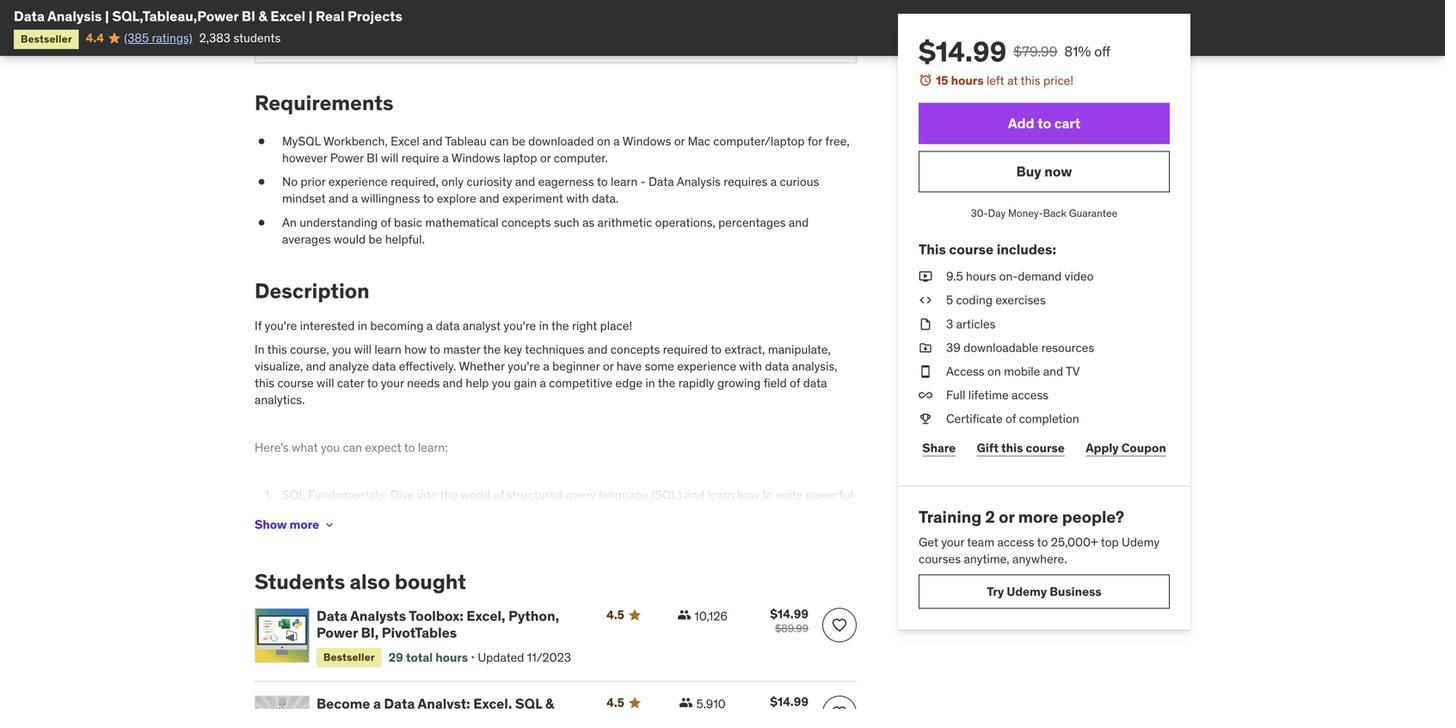 Task type: locate. For each thing, give the bounding box(es) containing it.
1 vertical spatial wishlist image
[[831, 704, 849, 709]]

0 vertical spatial on
[[597, 133, 611, 149]]

0 vertical spatial basic
[[394, 215, 422, 230]]

workbench,
[[324, 133, 388, 149]]

gain inside if you're interested in becoming a data analyst you're in the right place! in this course, you will learn how to master the key techniques and concepts required to extract, manipulate, visualize, and analyze data effectively. whether you're a beginner or have some experience with data analysis, this course will cater to your needs and help you gain a competitive edge in the rapidly growing field of data analytics.
[[514, 375, 537, 391]]

gift
[[977, 440, 999, 456]]

to inside training 2 or more people? get your team access to 25,000+ top udemy courses anytime, anywhere.
[[1038, 535, 1049, 550]]

becoming
[[370, 318, 424, 333]]

can inside mysql workbench, excel and tableau can be downloaded on a windows or mac computer/laptop for free, however power bi will require a windows laptop or computer.
[[490, 133, 509, 149]]

required
[[663, 342, 708, 357]]

understanding inside sql fundamentals: dive into the world of structured query language (sql) and learn how to write powerful queries to extract and manipulate data from databases. from basic select statements to advanced joins, subqueries and aggregate functions, you'll gain a comprehensive understanding of sql. this section is available for mac and windows laptops and computers.
[[633, 521, 711, 536]]

0 horizontal spatial analysis
[[47, 7, 102, 25]]

mobile
[[1004, 364, 1041, 379]]

of down willingness
[[381, 215, 391, 230]]

data right analyze
[[372, 358, 396, 374]]

0 vertical spatial course
[[950, 240, 994, 258]]

bestseller
[[21, 32, 72, 46], [324, 651, 375, 664]]

to down fundamentals:
[[325, 504, 336, 520]]

with down eagerness
[[566, 191, 589, 206]]

1 horizontal spatial in
[[539, 318, 549, 333]]

the inside sql fundamentals: dive into the world of structured query language (sql) and learn how to write powerful queries to extract and manipulate data from databases. from basic select statements to advanced joins, subqueries and aggregate functions, you'll gain a comprehensive understanding of sql. this section is available for mac and windows laptops and computers.
[[440, 487, 458, 503]]

0 horizontal spatial understanding
[[300, 215, 378, 230]]

excel up small icon
[[271, 7, 306, 25]]

11/2023
[[527, 650, 571, 665]]

helpful.
[[385, 231, 425, 247]]

for down subqueries
[[332, 538, 347, 553]]

power left bi, at the left of the page
[[317, 624, 358, 641]]

1 vertical spatial bi
[[367, 150, 378, 166]]

on up full lifetime access
[[988, 364, 1002, 379]]

beginner
[[553, 358, 600, 374]]

0 horizontal spatial on
[[597, 133, 611, 149]]

basic inside an understanding of basic mathematical concepts such as arithmetic operations, percentages and averages would be helpful.
[[394, 215, 422, 230]]

gift this course
[[977, 440, 1065, 456]]

will left require
[[381, 150, 399, 166]]

0 vertical spatial how
[[405, 342, 427, 357]]

eagerness
[[538, 174, 594, 189]]

0 horizontal spatial experience
[[329, 174, 388, 189]]

xsmall image for 5
[[919, 292, 933, 309]]

xsmall image for mysql
[[255, 133, 269, 150]]

2 horizontal spatial course
[[1026, 440, 1065, 456]]

$14.99 up 15
[[919, 34, 1007, 69]]

excel inside mysql workbench, excel and tableau can be downloaded on a windows or mac computer/laptop for free, however power bi will require a windows laptop or computer.
[[391, 133, 420, 149]]

analysis up operations,
[[677, 174, 721, 189]]

2 horizontal spatial learn
[[708, 487, 735, 503]]

1 horizontal spatial |
[[309, 7, 313, 25]]

mac
[[688, 133, 711, 149], [350, 538, 372, 553]]

interested
[[300, 318, 355, 333]]

0 horizontal spatial more
[[290, 517, 319, 532]]

bi down workbench,
[[367, 150, 378, 166]]

free,
[[826, 133, 850, 149]]

you'll
[[482, 521, 510, 536]]

0 horizontal spatial $14.99
[[770, 606, 809, 622]]

this inside sql fundamentals: dive into the world of structured query language (sql) and learn how to write powerful queries to extract and manipulate data from databases. from basic select statements to advanced joins, subqueries and aggregate functions, you'll gain a comprehensive understanding of sql. this section is available for mac and windows laptops and computers.
[[756, 521, 778, 536]]

in down some
[[646, 375, 656, 391]]

experience inside 'no prior experience required, only curiosity and eagerness to learn - data analysis requires a curious mindset and a willingness to explore and experiment with data.'
[[329, 174, 388, 189]]

1 vertical spatial $14.99
[[770, 606, 809, 622]]

functions,
[[426, 521, 479, 536]]

a
[[614, 133, 620, 149], [443, 150, 449, 166], [771, 174, 777, 189], [352, 191, 358, 206], [427, 318, 433, 333], [543, 358, 550, 374], [540, 375, 546, 391], [538, 521, 545, 536]]

excel,
[[467, 607, 506, 625]]

manipulate,
[[768, 342, 831, 357]]

in
[[255, 342, 265, 357]]

1 horizontal spatial experience
[[678, 358, 737, 374]]

require
[[402, 150, 440, 166]]

udemy right try
[[1007, 584, 1047, 599]]

0 horizontal spatial excel
[[271, 7, 306, 25]]

0 vertical spatial gain
[[514, 375, 537, 391]]

gain down key
[[514, 375, 537, 391]]

this right gift
[[1002, 440, 1024, 456]]

updated
[[478, 650, 524, 665]]

1 vertical spatial basic
[[612, 504, 641, 520]]

price!
[[1044, 73, 1074, 88]]

this
[[1021, 73, 1041, 88], [267, 342, 287, 357], [255, 375, 275, 391], [1002, 440, 1024, 456]]

the right into at the left of page
[[440, 487, 458, 503]]

| left real
[[309, 7, 313, 25]]

how up effectively.
[[405, 342, 427, 357]]

0 vertical spatial concepts
[[502, 215, 551, 230]]

analysis,
[[792, 358, 838, 374]]

1 vertical spatial on
[[988, 364, 1002, 379]]

will left cater
[[317, 375, 334, 391]]

1 vertical spatial udemy
[[1007, 584, 1047, 599]]

1 horizontal spatial excel
[[391, 133, 420, 149]]

39
[[947, 340, 961, 355]]

certificate of completion
[[947, 411, 1080, 427]]

data inside sql fundamentals: dive into the world of structured query language (sql) and learn how to write powerful queries to extract and manipulate data from databases. from basic select statements to advanced joins, subqueries and aggregate functions, you'll gain a comprehensive understanding of sql. this section is available for mac and windows laptops and computers.
[[465, 504, 489, 520]]

1 vertical spatial access
[[998, 535, 1035, 550]]

0 vertical spatial be
[[512, 133, 526, 149]]

0 vertical spatial analysis
[[47, 7, 102, 25]]

concepts inside an understanding of basic mathematical concepts such as arithmetic operations, percentages and averages would be helpful.
[[502, 215, 551, 230]]

for left free,
[[808, 133, 823, 149]]

1 vertical spatial how
[[738, 487, 760, 503]]

of inside if you're interested in becoming a data analyst you're in the right place! in this course, you will learn how to master the key techniques and concepts required to extract, manipulate, visualize, and analyze data effectively. whether you're a beginner or have some experience with data analysis, this course will cater to your needs and help you gain a competitive edge in the rapidly growing field of data analytics.
[[790, 375, 801, 391]]

on up computer.
[[597, 133, 611, 149]]

0 horizontal spatial udemy
[[1007, 584, 1047, 599]]

of right field
[[790, 375, 801, 391]]

to left 'cart' at the right of page
[[1038, 114, 1052, 132]]

your up courses
[[942, 535, 965, 550]]

data for data analysts toolbox: excel, python, power bi, pivottables
[[317, 607, 348, 625]]

concepts
[[502, 215, 551, 230], [611, 342, 660, 357]]

be right would
[[369, 231, 382, 247]]

1 horizontal spatial analysis
[[677, 174, 721, 189]]

$89.99
[[775, 622, 809, 635]]

1 horizontal spatial can
[[490, 133, 509, 149]]

xsmall image left no
[[255, 174, 269, 190]]

sql,tableau,power
[[112, 7, 239, 25]]

show more
[[255, 517, 319, 532]]

to down required,
[[423, 191, 434, 206]]

arithmetic
[[598, 215, 653, 230]]

0 horizontal spatial windows
[[398, 538, 447, 553]]

apply coupon button
[[1083, 431, 1171, 465]]

bi left &
[[242, 7, 256, 25]]

xsmall image for 3
[[919, 316, 933, 333]]

xsmall image left 10,126
[[678, 608, 691, 622]]

0 horizontal spatial course
[[278, 375, 314, 391]]

full
[[947, 387, 966, 403]]

dive
[[390, 487, 414, 503]]

basic up "helpful."
[[394, 215, 422, 230]]

0 vertical spatial bi
[[242, 7, 256, 25]]

students
[[255, 569, 345, 595]]

training 2 or more people? get your team access to 25,000+ top udemy courses anytime, anywhere.
[[919, 507, 1160, 567]]

and right (sql)
[[685, 487, 705, 503]]

and inside mysql workbench, excel and tableau can be downloaded on a windows or mac computer/laptop for free, however power bi will require a windows laptop or computer.
[[423, 133, 443, 149]]

your inside if you're interested in becoming a data analyst you're in the right place! in this course, you will learn how to master the key techniques and concepts required to extract, manipulate, visualize, and analyze data effectively. whether you're a beginner or have some experience with data analysis, this course will cater to your needs and help you gain a competitive edge in the rapidly growing field of data analytics.
[[381, 375, 404, 391]]

or left computer/laptop at the top of page
[[675, 133, 685, 149]]

add
[[1009, 114, 1035, 132]]

udemy right top
[[1122, 535, 1160, 550]]

gain inside sql fundamentals: dive into the world of structured query language (sql) and learn how to write powerful queries to extract and manipulate data from databases. from basic select statements to advanced joins, subqueries and aggregate functions, you'll gain a comprehensive understanding of sql. this section is available for mac and windows laptops and computers.
[[512, 521, 535, 536]]

1 horizontal spatial concepts
[[611, 342, 660, 357]]

techniques
[[525, 342, 585, 357]]

xsmall image left 3
[[919, 316, 933, 333]]

power
[[330, 150, 364, 166], [317, 624, 358, 641]]

manipulate
[[402, 504, 462, 520]]

no prior experience required, only curiosity and eagerness to learn - data analysis requires a curious mindset and a willingness to explore and experiment with data.
[[282, 174, 820, 206]]

can left expect
[[343, 440, 362, 455]]

1 vertical spatial analysis
[[677, 174, 721, 189]]

you up analyze
[[332, 342, 351, 357]]

0 horizontal spatial can
[[343, 440, 362, 455]]

data down world
[[465, 504, 489, 520]]

1 horizontal spatial course
[[950, 240, 994, 258]]

0 vertical spatial mac
[[688, 133, 711, 149]]

add to cart button
[[919, 103, 1170, 144]]

coupon
[[1122, 440, 1167, 456]]

computers.
[[516, 538, 576, 553]]

more
[[1019, 507, 1059, 527], [290, 517, 319, 532]]

xsmall image for an
[[255, 214, 269, 231]]

0 horizontal spatial for
[[332, 538, 347, 553]]

try udemy business link
[[919, 575, 1170, 609]]

students also bought
[[255, 569, 466, 595]]

0 vertical spatial this
[[919, 240, 947, 258]]

1 vertical spatial for
[[332, 538, 347, 553]]

1 vertical spatial excel
[[391, 133, 420, 149]]

1 vertical spatial be
[[369, 231, 382, 247]]

9.5 hours on-demand video
[[947, 269, 1094, 284]]

learn up statements
[[708, 487, 735, 503]]

and down 'curious'
[[789, 215, 809, 230]]

with
[[566, 191, 589, 206], [740, 358, 763, 374]]

be inside an understanding of basic mathematical concepts such as arithmetic operations, percentages and averages would be helpful.
[[369, 231, 382, 247]]

can up laptop
[[490, 133, 509, 149]]

xsmall image for certificate
[[919, 411, 933, 428]]

0 horizontal spatial be
[[369, 231, 382, 247]]

you're down key
[[508, 358, 540, 374]]

learn inside if you're interested in becoming a data analyst you're in the right place! in this course, you will learn how to master the key techniques and concepts required to extract, manipulate, visualize, and analyze data effectively. whether you're a beginner or have some experience with data analysis, this course will cater to your needs and help you gain a competitive edge in the rapidly growing field of data analytics.
[[375, 342, 402, 357]]

or left have
[[603, 358, 614, 374]]

1 vertical spatial windows
[[452, 150, 501, 166]]

how up statements
[[738, 487, 760, 503]]

in left becoming at the top left of page
[[358, 318, 368, 333]]

0 horizontal spatial with
[[566, 191, 589, 206]]

how
[[405, 342, 427, 357], [738, 487, 760, 503]]

0 vertical spatial data
[[14, 7, 45, 25]]

gain
[[514, 375, 537, 391], [512, 521, 535, 536]]

with inside if you're interested in becoming a data analyst you're in the right place! in this course, you will learn how to master the key techniques and concepts required to extract, manipulate, visualize, and analyze data effectively. whether you're a beginner or have some experience with data analysis, this course will cater to your needs and help you gain a competitive edge in the rapidly growing field of data analytics.
[[740, 358, 763, 374]]

1 horizontal spatial on
[[988, 364, 1002, 379]]

1 vertical spatial concepts
[[611, 342, 660, 357]]

money-
[[1009, 207, 1044, 220]]

windows up -
[[623, 133, 672, 149]]

excel up require
[[391, 133, 420, 149]]

experience up willingness
[[329, 174, 388, 189]]

to up effectively.
[[430, 342, 441, 357]]

understanding down select
[[633, 521, 711, 536]]

2 vertical spatial data
[[317, 607, 348, 625]]

learn left -
[[611, 174, 638, 189]]

an understanding of basic mathematical concepts such as arithmetic operations, percentages and averages would be helpful.
[[282, 215, 809, 247]]

you right what
[[321, 440, 340, 455]]

course up 9.5
[[950, 240, 994, 258]]

0 horizontal spatial bi
[[242, 7, 256, 25]]

bestseller down bi, at the left of the page
[[324, 651, 375, 664]]

2 vertical spatial will
[[317, 375, 334, 391]]

access down mobile
[[1012, 387, 1049, 403]]

and inside an understanding of basic mathematical concepts such as arithmetic operations, percentages and averages would be helpful.
[[789, 215, 809, 230]]

$14.99 right 10,126
[[770, 606, 809, 622]]

concepts down experiment
[[502, 215, 551, 230]]

1 vertical spatial bestseller
[[324, 651, 375, 664]]

1 vertical spatial with
[[740, 358, 763, 374]]

0 horizontal spatial concepts
[[502, 215, 551, 230]]

be up laptop
[[512, 133, 526, 149]]

coding
[[957, 292, 993, 308]]

1 vertical spatial can
[[343, 440, 362, 455]]

this right at
[[1021, 73, 1041, 88]]

and down course,
[[306, 358, 326, 374]]

1 horizontal spatial $14.99
[[919, 34, 1007, 69]]

small image
[[276, 32, 293, 49]]

1 horizontal spatial mac
[[688, 133, 711, 149]]

power inside data analysts toolbox: excel, python, power bi, pivottables
[[317, 624, 358, 641]]

to
[[1038, 114, 1052, 132], [597, 174, 608, 189], [423, 191, 434, 206], [430, 342, 441, 357], [711, 342, 722, 357], [367, 375, 378, 391], [404, 440, 415, 455], [763, 487, 774, 503], [325, 504, 336, 520], [754, 504, 765, 520], [1038, 535, 1049, 550]]

mathematical
[[425, 215, 499, 230]]

or inside training 2 or more people? get your team access to 25,000+ top udemy courses anytime, anywhere.
[[999, 507, 1015, 527]]

1 vertical spatial power
[[317, 624, 358, 641]]

data inside data analysts toolbox: excel, python, power bi, pivottables
[[317, 607, 348, 625]]

2 vertical spatial course
[[1026, 440, 1065, 456]]

0 horizontal spatial data
[[14, 7, 45, 25]]

0 vertical spatial experience
[[329, 174, 388, 189]]

windows down tableau on the left top of page
[[452, 150, 501, 166]]

1 horizontal spatial for
[[808, 133, 823, 149]]

mac down extract
[[350, 538, 372, 553]]

have
[[617, 358, 642, 374]]

hours up coding
[[967, 269, 997, 284]]

the up whether
[[483, 342, 501, 357]]

learn down becoming at the top left of page
[[375, 342, 402, 357]]

xsmall image
[[255, 133, 269, 150], [919, 268, 933, 285], [919, 387, 933, 404], [919, 411, 933, 428], [323, 518, 337, 532], [679, 696, 693, 709]]

1 horizontal spatial will
[[354, 342, 372, 357]]

show
[[255, 517, 287, 532]]

0 horizontal spatial learn
[[375, 342, 402, 357]]

course up analytics.
[[278, 375, 314, 391]]

gain down the from at the bottom of page
[[512, 521, 535, 536]]

data.
[[592, 191, 619, 206]]

bestseller left '4.4'
[[21, 32, 72, 46]]

sql
[[282, 487, 305, 503]]

power inside mysql workbench, excel and tableau can be downloaded on a windows or mac computer/laptop for free, however power bi will require a windows laptop or computer.
[[330, 150, 364, 166]]

if you're interested in becoming a data analyst you're in the right place! in this course, you will learn how to master the key techniques and concepts required to extract, manipulate, visualize, and analyze data effectively. whether you're a beginner or have some experience with data analysis, this course will cater to your needs and help you gain a competitive edge in the rapidly growing field of data analytics.
[[255, 318, 838, 408]]

1 horizontal spatial be
[[512, 133, 526, 149]]

0 horizontal spatial this
[[756, 521, 778, 536]]

1 horizontal spatial your
[[942, 535, 965, 550]]

1 vertical spatial hours
[[967, 269, 997, 284]]

0 vertical spatial will
[[381, 150, 399, 166]]

xsmall image for 39
[[919, 339, 933, 356]]

toolbox:
[[409, 607, 464, 625]]

full lifetime access
[[947, 387, 1049, 403]]

understanding up would
[[300, 215, 378, 230]]

analytics.
[[255, 392, 305, 408]]

1 vertical spatial gain
[[512, 521, 535, 536]]

|
[[105, 7, 109, 25], [309, 7, 313, 25]]

you right help
[[492, 375, 511, 391]]

1 horizontal spatial udemy
[[1122, 535, 1160, 550]]

mac left computer/laptop at the top of page
[[688, 133, 711, 149]]

total
[[406, 650, 433, 665]]

analysis inside 'no prior experience required, only curiosity and eagerness to learn - data analysis requires a curious mindset and a willingness to explore and experiment with data.'
[[677, 174, 721, 189]]

1 horizontal spatial how
[[738, 487, 760, 503]]

with down 'extract,'
[[740, 358, 763, 374]]

15 hours left at this price!
[[936, 73, 1074, 88]]

1 vertical spatial data
[[649, 174, 674, 189]]

0 vertical spatial hours
[[952, 73, 984, 88]]

30-day money-back guarantee
[[972, 207, 1118, 220]]

wishlist image
[[831, 617, 849, 634], [831, 704, 849, 709]]

0 horizontal spatial |
[[105, 7, 109, 25]]

1 horizontal spatial basic
[[612, 504, 641, 520]]

1 horizontal spatial understanding
[[633, 521, 711, 536]]

mysql
[[282, 133, 321, 149]]

only
[[442, 174, 464, 189]]

would
[[334, 231, 366, 247]]

xsmall image
[[255, 174, 269, 190], [255, 214, 269, 231], [919, 292, 933, 309], [919, 316, 933, 333], [919, 339, 933, 356], [919, 363, 933, 380], [678, 608, 691, 622]]

1 vertical spatial your
[[942, 535, 965, 550]]

1 horizontal spatial learn
[[611, 174, 638, 189]]

0 vertical spatial for
[[808, 133, 823, 149]]

or right 2
[[999, 507, 1015, 527]]

bought
[[395, 569, 466, 595]]

0 vertical spatial can
[[490, 133, 509, 149]]

you're up key
[[504, 318, 536, 333]]

0 vertical spatial $14.99
[[919, 34, 1007, 69]]

business
[[1050, 584, 1102, 599]]

and up require
[[423, 133, 443, 149]]

requirements
[[255, 90, 394, 116]]

competitive
[[549, 375, 613, 391]]

1 | from the left
[[105, 7, 109, 25]]

2 horizontal spatial data
[[649, 174, 674, 189]]

aggregate
[[368, 521, 423, 536]]

description
[[255, 278, 370, 304]]

hours right 15
[[952, 73, 984, 88]]

an
[[282, 215, 297, 230]]

extract,
[[725, 342, 766, 357]]

you're right if
[[265, 318, 297, 333]]

1 horizontal spatial bi
[[367, 150, 378, 166]]

averages
[[282, 231, 331, 247]]

to left advanced
[[754, 504, 765, 520]]

xsmall image for full
[[919, 387, 933, 404]]

bi,
[[361, 624, 379, 641]]

0 vertical spatial learn
[[611, 174, 638, 189]]

for inside mysql workbench, excel and tableau can be downloaded on a windows or mac computer/laptop for free, however power bi will require a windows laptop or computer.
[[808, 133, 823, 149]]

| left sql,tableau,power
[[105, 7, 109, 25]]

2 | from the left
[[309, 7, 313, 25]]

1 vertical spatial will
[[354, 342, 372, 357]]

this up visualize,
[[267, 342, 287, 357]]

to up "anywhere."
[[1038, 535, 1049, 550]]

&
[[259, 7, 268, 25]]

0 vertical spatial udemy
[[1122, 535, 1160, 550]]

however
[[282, 150, 327, 166]]

1 vertical spatial course
[[278, 375, 314, 391]]

1 vertical spatial experience
[[678, 358, 737, 374]]

data for data analysis | sql,tableau,power bi & excel | real projects
[[14, 7, 45, 25]]



Task type: describe. For each thing, give the bounding box(es) containing it.
15
[[936, 73, 949, 88]]

operations,
[[656, 215, 716, 230]]

29
[[389, 650, 403, 665]]

(sql)
[[652, 487, 682, 503]]

to left learn:
[[404, 440, 415, 455]]

projects
[[348, 7, 403, 25]]

udemy inside training 2 or more people? get your team access to 25,000+ top udemy courses anytime, anywhere.
[[1122, 535, 1160, 550]]

try
[[987, 584, 1005, 599]]

here's what you can expect to learn:
[[255, 440, 448, 455]]

more inside training 2 or more people? get your team access to 25,000+ top udemy courses anytime, anywhere.
[[1019, 507, 1059, 527]]

0 horizontal spatial bestseller
[[21, 32, 72, 46]]

access inside training 2 or more people? get your team access to 25,000+ top udemy courses anytime, anywhere.
[[998, 535, 1035, 550]]

people?
[[1063, 507, 1125, 527]]

at
[[1008, 73, 1019, 88]]

data up master
[[436, 318, 460, 333]]

try udemy business
[[987, 584, 1102, 599]]

completion
[[1020, 411, 1080, 427]]

day
[[989, 207, 1006, 220]]

and right mindset
[[329, 191, 349, 206]]

learn:
[[418, 440, 448, 455]]

and up experiment
[[515, 174, 536, 189]]

xsmall image for access
[[919, 363, 933, 380]]

to left write
[[763, 487, 774, 503]]

learn inside 'no prior experience required, only curiosity and eagerness to learn - data analysis requires a curious mindset and a willingness to explore and experiment with data.'
[[611, 174, 638, 189]]

what
[[292, 440, 318, 455]]

key
[[504, 342, 523, 357]]

to inside the add to cart button
[[1038, 114, 1052, 132]]

extract
[[339, 504, 377, 520]]

understanding inside an understanding of basic mathematical concepts such as arithmetic operations, percentages and averages would be helpful.
[[300, 215, 378, 230]]

resources
[[1042, 340, 1095, 355]]

3 articles
[[947, 316, 996, 332]]

advanced
[[768, 504, 820, 520]]

ratings)
[[152, 30, 192, 46]]

and left help
[[443, 375, 463, 391]]

laptops
[[450, 538, 490, 553]]

5 coding exercises
[[947, 292, 1046, 308]]

analyze
[[329, 358, 369, 374]]

requires
[[724, 174, 768, 189]]

team
[[968, 535, 995, 550]]

$14.99 for $14.99 $79.99 81% off
[[919, 34, 1007, 69]]

access
[[947, 364, 985, 379]]

is
[[823, 521, 832, 536]]

0 vertical spatial access
[[1012, 387, 1049, 403]]

cater
[[337, 375, 365, 391]]

to left 'extract,'
[[711, 342, 722, 357]]

2 vertical spatial hours
[[436, 650, 468, 665]]

0 horizontal spatial in
[[358, 318, 368, 333]]

$14.99 $79.99 81% off
[[919, 34, 1111, 69]]

or down downloaded
[[540, 150, 551, 166]]

1 horizontal spatial windows
[[452, 150, 501, 166]]

mac inside mysql workbench, excel and tableau can be downloaded on a windows or mac computer/laptop for free, however power bi will require a windows laptop or computer.
[[688, 133, 711, 149]]

the down some
[[658, 375, 676, 391]]

the up techniques
[[552, 318, 569, 333]]

2 vertical spatial you
[[321, 440, 340, 455]]

$14.99 for $14.99 $89.99
[[770, 606, 809, 622]]

here's
[[255, 440, 289, 455]]

25,000+
[[1052, 535, 1099, 550]]

windows inside sql fundamentals: dive into the world of structured query language (sql) and learn how to write powerful queries to extract and manipulate data from databases. from basic select statements to advanced joins, subqueries and aggregate functions, you'll gain a comprehensive understanding of sql. this section is available for mac and windows laptops and computers.
[[398, 538, 447, 553]]

and left the tv
[[1044, 364, 1064, 379]]

computer.
[[554, 150, 608, 166]]

or inside if you're interested in becoming a data analyst you're in the right place! in this course, you will learn how to master the key techniques and concepts required to extract, manipulate, visualize, and analyze data effectively. whether you're a beginner or have some experience with data analysis, this course will cater to your needs and help you gain a competitive edge in the rapidly growing field of data analytics.
[[603, 358, 614, 374]]

basic inside sql fundamentals: dive into the world of structured query language (sql) and learn how to write powerful queries to extract and manipulate data from databases. from basic select statements to advanced joins, subqueries and aggregate functions, you'll gain a comprehensive understanding of sql. this section is available for mac and windows laptops and computers.
[[612, 504, 641, 520]]

of down statements
[[714, 521, 724, 536]]

right
[[572, 318, 598, 333]]

willingness
[[361, 191, 420, 206]]

xsmall image for 9.5
[[919, 268, 933, 285]]

buy now
[[1017, 163, 1073, 180]]

language
[[599, 487, 649, 503]]

9.5
[[947, 269, 964, 284]]

81%
[[1065, 43, 1092, 60]]

anytime,
[[964, 551, 1010, 567]]

this inside gift this course link
[[1002, 440, 1024, 456]]

databases.
[[520, 504, 579, 520]]

effectively.
[[399, 358, 456, 374]]

learn inside sql fundamentals: dive into the world of structured query language (sql) and learn how to write powerful queries to extract and manipulate data from databases. from basic select statements to advanced joins, subqueries and aggregate functions, you'll gain a comprehensive understanding of sql. this section is available for mac and windows laptops and computers.
[[708, 487, 735, 503]]

if
[[255, 318, 262, 333]]

course inside if you're interested in becoming a data analyst you're in the right place! in this course, you will learn how to master the key techniques and concepts required to extract, manipulate, visualize, and analyze data effectively. whether you're a beginner or have some experience with data analysis, this course will cater to your needs and help you gain a competitive edge in the rapidly growing field of data analytics.
[[278, 375, 314, 391]]

training
[[919, 507, 982, 527]]

1 horizontal spatial this
[[919, 240, 947, 258]]

prior
[[301, 174, 326, 189]]

2 wishlist image from the top
[[831, 704, 849, 709]]

write
[[777, 487, 803, 503]]

0 vertical spatial windows
[[623, 133, 672, 149]]

and down curiosity
[[480, 191, 500, 206]]

as
[[583, 215, 595, 230]]

more inside button
[[290, 517, 319, 532]]

1 horizontal spatial bestseller
[[324, 651, 375, 664]]

sql fundamentals: dive into the world of structured query language (sql) and learn how to write powerful queries to extract and manipulate data from databases. from basic select statements to advanced joins, subqueries and aggregate functions, you'll gain a comprehensive understanding of sql. this section is available for mac and windows laptops and computers.
[[282, 487, 857, 553]]

computer/laptop
[[714, 133, 805, 149]]

(385 ratings)
[[124, 30, 192, 46]]

how inside sql fundamentals: dive into the world of structured query language (sql) and learn how to write powerful queries to extract and manipulate data from databases. from basic select statements to advanced joins, subqueries and aggregate functions, you'll gain a comprehensive understanding of sql. this section is available for mac and windows laptops and computers.
[[738, 487, 760, 503]]

query
[[566, 487, 596, 503]]

hours for 15
[[952, 73, 984, 88]]

how inside if you're interested in becoming a data analyst you're in the right place! in this course, you will learn how to master the key techniques and concepts required to extract, manipulate, visualize, and analyze data effectively. whether you're a beginner or have some experience with data analysis, this course will cater to your needs and help you gain a competitive edge in the rapidly growing field of data analytics.
[[405, 342, 427, 357]]

cart
[[1055, 114, 1081, 132]]

no
[[282, 174, 298, 189]]

mac inside sql fundamentals: dive into the world of structured query language (sql) and learn how to write powerful queries to extract and manipulate data from databases. from basic select statements to advanced joins, subqueries and aggregate functions, you'll gain a comprehensive understanding of sql. this section is available for mac and windows laptops and computers.
[[350, 538, 372, 553]]

hours for 9.5
[[967, 269, 997, 284]]

2 horizontal spatial in
[[646, 375, 656, 391]]

with inside 'no prior experience required, only curiosity and eagerness to learn - data analysis requires a curious mindset and a willingness to explore and experiment with data.'
[[566, 191, 589, 206]]

and down extract
[[345, 521, 365, 536]]

to right cater
[[367, 375, 378, 391]]

curiosity
[[467, 174, 513, 189]]

some
[[645, 358, 675, 374]]

share button
[[919, 431, 960, 465]]

gift this course link
[[974, 431, 1069, 465]]

rapidly
[[679, 375, 715, 391]]

a inside sql fundamentals: dive into the world of structured query language (sql) and learn how to write powerful queries to extract and manipulate data from databases. from basic select statements to advanced joins, subqueries and aggregate functions, you'll gain a comprehensive understanding of sql. this section is available for mac and windows laptops and computers.
[[538, 521, 545, 536]]

1 wishlist image from the top
[[831, 617, 849, 634]]

for inside sql fundamentals: dive into the world of structured query language (sql) and learn how to write powerful queries to extract and manipulate data from databases. from basic select statements to advanced joins, subqueries and aggregate functions, you'll gain a comprehensive understanding of sql. this section is available for mac and windows laptops and computers.
[[332, 538, 347, 553]]

xsmall image inside show more button
[[323, 518, 337, 532]]

will inside mysql workbench, excel and tableau can be downloaded on a windows or mac computer/laptop for free, however power bi will require a windows laptop or computer.
[[381, 150, 399, 166]]

mindset
[[282, 191, 326, 206]]

articles
[[957, 316, 996, 332]]

includes:
[[997, 240, 1057, 258]]

bi inside mysql workbench, excel and tableau can be downloaded on a windows or mac computer/laptop for free, however power bi will require a windows laptop or computer.
[[367, 150, 378, 166]]

available
[[282, 538, 329, 553]]

buy
[[1017, 163, 1042, 180]]

certificate
[[947, 411, 1003, 427]]

data up field
[[765, 358, 789, 374]]

your inside training 2 or more people? get your team access to 25,000+ top udemy courses anytime, anywhere.
[[942, 535, 965, 550]]

10,126
[[695, 609, 728, 624]]

place!
[[600, 318, 633, 333]]

from
[[582, 504, 610, 520]]

experiment
[[503, 191, 564, 206]]

be inside mysql workbench, excel and tableau can be downloaded on a windows or mac computer/laptop for free, however power bi will require a windows laptop or computer.
[[512, 133, 526, 149]]

experience inside if you're interested in becoming a data analyst you're in the right place! in this course, you will learn how to master the key techniques and concepts required to extract, manipulate, visualize, and analyze data effectively. whether you're a beginner or have some experience with data analysis, this course will cater to your needs and help you gain a competitive edge in the rapidly growing field of data analytics.
[[678, 358, 737, 374]]

whether
[[459, 358, 505, 374]]

section
[[781, 521, 820, 536]]

apply coupon
[[1086, 440, 1167, 456]]

on inside mysql workbench, excel and tableau can be downloaded on a windows or mac computer/laptop for free, however power bi will require a windows laptop or computer.
[[597, 133, 611, 149]]

course,
[[290, 342, 329, 357]]

xsmall image for no
[[255, 174, 269, 190]]

and down you'll at the left bottom
[[493, 538, 513, 553]]

and down aggregate
[[375, 538, 395, 553]]

data analysts toolbox: excel, python, power bi, pivottables
[[317, 607, 560, 641]]

-
[[641, 174, 646, 189]]

of down full lifetime access
[[1006, 411, 1017, 427]]

analysts
[[350, 607, 406, 625]]

needs
[[407, 375, 440, 391]]

pivottables
[[382, 624, 457, 641]]

this down visualize,
[[255, 375, 275, 391]]

and up aggregate
[[379, 504, 400, 520]]

of inside an understanding of basic mathematical concepts such as arithmetic operations, percentages and averages would be helpful.
[[381, 215, 391, 230]]

alarm image
[[919, 73, 933, 87]]

data inside 'no prior experience required, only curiosity and eagerness to learn - data analysis requires a curious mindset and a willingness to explore and experiment with data.'
[[649, 174, 674, 189]]

this course includes:
[[919, 240, 1057, 258]]

python,
[[509, 607, 560, 625]]

and down right
[[588, 342, 608, 357]]

1 vertical spatial you
[[492, 375, 511, 391]]

0 vertical spatial excel
[[271, 7, 306, 25]]

data down analysis,
[[804, 375, 828, 391]]

3
[[947, 316, 954, 332]]

to up the data.
[[597, 174, 608, 189]]

0 vertical spatial you
[[332, 342, 351, 357]]

on-
[[1000, 269, 1018, 284]]

4.5
[[607, 607, 625, 623]]

queries
[[282, 504, 322, 520]]

of up the from at the bottom of page
[[494, 487, 504, 503]]

concepts inside if you're interested in becoming a data analyst you're in the right place! in this course, you will learn how to master the key techniques and concepts required to extract, manipulate, visualize, and analyze data effectively. whether you're a beginner or have some experience with data analysis, this course will cater to your needs and help you gain a competitive edge in the rapidly growing field of data analytics.
[[611, 342, 660, 357]]



Task type: vqa. For each thing, say whether or not it's contained in the screenshot.
Law (1) at the bottom left of page
no



